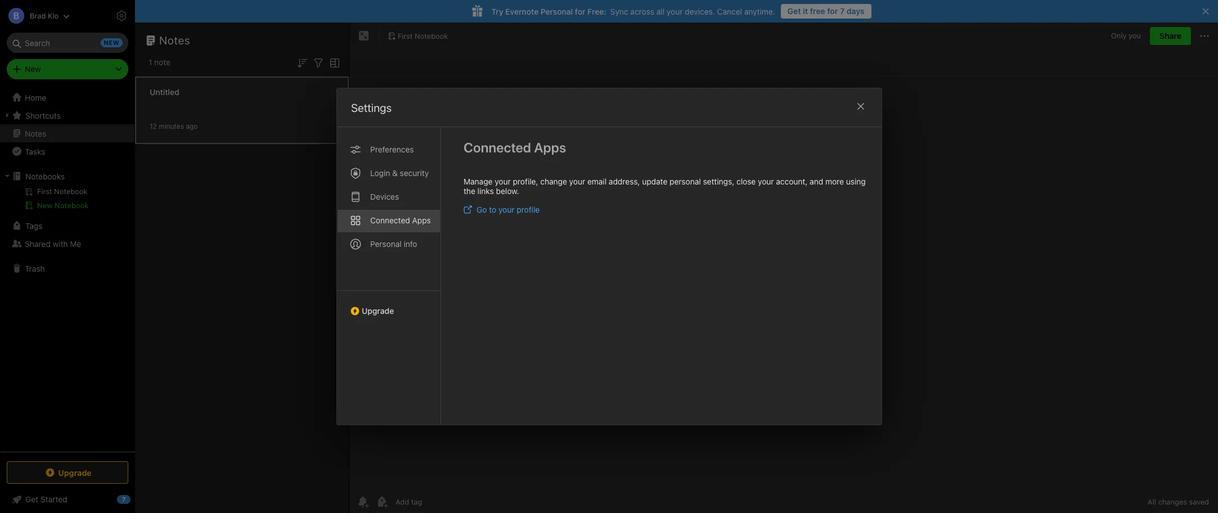 Task type: locate. For each thing, give the bounding box(es) containing it.
upgrade
[[362, 306, 394, 316], [58, 468, 92, 478]]

trash
[[25, 264, 45, 273]]

notebook up "tags" button
[[55, 201, 89, 210]]

for left 7 on the right of the page
[[828, 6, 839, 16]]

for inside get it free for 7 days button
[[828, 6, 839, 16]]

manage your profile, change your email address, update personal settings, close your account, and more using the links below.
[[464, 177, 866, 196]]

new for new
[[25, 64, 41, 74]]

12
[[150, 122, 157, 130]]

change
[[540, 177, 567, 186]]

new inside new notebook button
[[37, 201, 53, 210]]

minutes
[[159, 122, 184, 130]]

notebooks link
[[0, 167, 135, 185]]

notebook for new notebook
[[55, 201, 89, 210]]

connected
[[464, 140, 531, 155], [370, 216, 410, 225]]

notebooks
[[25, 171, 65, 181]]

0 vertical spatial notebook
[[415, 31, 448, 40]]

0 horizontal spatial personal
[[370, 239, 402, 249]]

settings image
[[115, 9, 128, 23]]

info
[[404, 239, 417, 249]]

get it free for 7 days button
[[781, 4, 872, 19]]

1 horizontal spatial for
[[828, 6, 839, 16]]

notes link
[[0, 124, 135, 142]]

0 vertical spatial new
[[25, 64, 41, 74]]

Search text field
[[15, 33, 120, 53]]

upgrade button
[[337, 290, 441, 320], [7, 462, 128, 484]]

0 horizontal spatial connected apps
[[370, 216, 431, 225]]

changes
[[1159, 498, 1188, 507]]

shortcuts
[[25, 111, 61, 120]]

notebook
[[415, 31, 448, 40], [55, 201, 89, 210]]

0 vertical spatial upgrade
[[362, 306, 394, 316]]

the
[[464, 186, 475, 196]]

0 horizontal spatial upgrade button
[[7, 462, 128, 484]]

new up the tags
[[37, 201, 53, 210]]

for left the free:
[[575, 6, 586, 16]]

account,
[[776, 177, 808, 186]]

1 horizontal spatial notebook
[[415, 31, 448, 40]]

new button
[[7, 59, 128, 79]]

0 vertical spatial personal
[[541, 6, 573, 16]]

1 horizontal spatial connected
[[464, 140, 531, 155]]

add a reminder image
[[356, 495, 370, 509]]

connected apps up profile,
[[464, 140, 566, 155]]

new inside new popup button
[[25, 64, 41, 74]]

get it free for 7 days
[[788, 6, 865, 16]]

share
[[1160, 31, 1182, 41]]

address,
[[609, 177, 640, 186]]

shared with me
[[25, 239, 81, 249]]

new up home
[[25, 64, 41, 74]]

your
[[667, 6, 683, 16], [495, 177, 511, 186], [569, 177, 585, 186], [758, 177, 774, 186], [498, 205, 515, 214]]

1
[[149, 57, 152, 67]]

notes
[[159, 34, 190, 47], [25, 129, 46, 138]]

all
[[1148, 498, 1157, 507]]

2 for from the left
[[575, 6, 586, 16]]

1 vertical spatial new
[[37, 201, 53, 210]]

1 vertical spatial notes
[[25, 129, 46, 138]]

0 vertical spatial apps
[[534, 140, 566, 155]]

your right close
[[758, 177, 774, 186]]

more
[[826, 177, 844, 186]]

0 vertical spatial connected
[[464, 140, 531, 155]]

1 vertical spatial notebook
[[55, 201, 89, 210]]

only
[[1112, 31, 1127, 40]]

connected apps
[[464, 140, 566, 155], [370, 216, 431, 225]]

your right links
[[495, 177, 511, 186]]

share button
[[1151, 27, 1192, 45]]

for for 7
[[828, 6, 839, 16]]

settings
[[351, 101, 392, 114]]

only you
[[1112, 31, 1142, 40]]

security
[[400, 168, 429, 178]]

below.
[[496, 186, 519, 196]]

first notebook
[[398, 31, 448, 40]]

1 horizontal spatial apps
[[534, 140, 566, 155]]

notes up tasks
[[25, 129, 46, 138]]

tree containing home
[[0, 88, 135, 451]]

shared with me link
[[0, 235, 135, 253]]

manage
[[464, 177, 493, 186]]

1 horizontal spatial notes
[[159, 34, 190, 47]]

login
[[370, 168, 390, 178]]

tree
[[0, 88, 135, 451]]

0 horizontal spatial notes
[[25, 129, 46, 138]]

anytime.
[[745, 6, 776, 16]]

it
[[803, 6, 809, 16]]

connected apps up personal info at the top of page
[[370, 216, 431, 225]]

update
[[642, 177, 668, 186]]

None search field
[[15, 33, 120, 53]]

all changes saved
[[1148, 498, 1210, 507]]

tab list containing preferences
[[337, 127, 441, 425]]

1 vertical spatial apps
[[412, 216, 431, 225]]

personal left info
[[370, 239, 402, 249]]

1 horizontal spatial upgrade button
[[337, 290, 441, 320]]

new
[[25, 64, 41, 74], [37, 201, 53, 210]]

all
[[657, 6, 665, 16]]

notebook inside new notebook button
[[55, 201, 89, 210]]

1 horizontal spatial upgrade
[[362, 306, 394, 316]]

0 vertical spatial connected apps
[[464, 140, 566, 155]]

0 horizontal spatial for
[[575, 6, 586, 16]]

me
[[70, 239, 81, 249]]

connected up manage
[[464, 140, 531, 155]]

profile,
[[513, 177, 538, 186]]

1 note
[[149, 57, 171, 67]]

devices
[[370, 192, 399, 202]]

notebook inside first notebook button
[[415, 31, 448, 40]]

ago
[[186, 122, 198, 130]]

expand notebooks image
[[3, 172, 12, 181]]

1 horizontal spatial connected apps
[[464, 140, 566, 155]]

tab list
[[337, 127, 441, 425]]

profile
[[517, 205, 540, 214]]

apps up info
[[412, 216, 431, 225]]

email
[[587, 177, 607, 186]]

get
[[788, 6, 801, 16]]

notebook right first
[[415, 31, 448, 40]]

personal right evernote
[[541, 6, 573, 16]]

12 minutes ago
[[150, 122, 198, 130]]

notes up note
[[159, 34, 190, 47]]

try
[[492, 6, 504, 16]]

apps up change
[[534, 140, 566, 155]]

0 horizontal spatial notebook
[[55, 201, 89, 210]]

connected up personal info at the top of page
[[370, 216, 410, 225]]

1 for from the left
[[828, 6, 839, 16]]

0 vertical spatial notes
[[159, 34, 190, 47]]

personal
[[541, 6, 573, 16], [370, 239, 402, 249]]

0 horizontal spatial upgrade
[[58, 468, 92, 478]]

apps
[[534, 140, 566, 155], [412, 216, 431, 225]]

1 vertical spatial upgrade button
[[7, 462, 128, 484]]

0 horizontal spatial connected
[[370, 216, 410, 225]]

for
[[828, 6, 839, 16], [575, 6, 586, 16]]

trash link
[[0, 260, 135, 278]]



Task type: vqa. For each thing, say whether or not it's contained in the screenshot.
Go
yes



Task type: describe. For each thing, give the bounding box(es) containing it.
go to your profile
[[477, 205, 540, 214]]

1 vertical spatial connected
[[370, 216, 410, 225]]

across
[[631, 6, 655, 16]]

close image
[[854, 100, 868, 113]]

days
[[847, 6, 865, 16]]

untitled
[[150, 87, 179, 97]]

personal info
[[370, 239, 417, 249]]

free:
[[588, 6, 607, 16]]

first notebook button
[[384, 28, 452, 44]]

shortcuts button
[[0, 106, 135, 124]]

and
[[810, 177, 823, 186]]

to
[[489, 205, 496, 214]]

sync
[[611, 6, 629, 16]]

0 horizontal spatial apps
[[412, 216, 431, 225]]

devices.
[[685, 6, 715, 16]]

close
[[737, 177, 756, 186]]

personal
[[670, 177, 701, 186]]

first
[[398, 31, 413, 40]]

note
[[154, 57, 171, 67]]

new for new notebook
[[37, 201, 53, 210]]

you
[[1129, 31, 1142, 40]]

note window element
[[350, 23, 1219, 513]]

links
[[477, 186, 494, 196]]

1 vertical spatial upgrade
[[58, 468, 92, 478]]

expand note image
[[357, 29, 371, 43]]

add tag image
[[375, 495, 389, 509]]

7
[[841, 6, 845, 16]]

go to your profile button
[[464, 205, 540, 214]]

saved
[[1190, 498, 1210, 507]]

cancel
[[718, 6, 743, 16]]

new notebook
[[37, 201, 89, 210]]

tags button
[[0, 217, 135, 235]]

evernote
[[506, 6, 539, 16]]

&
[[392, 168, 398, 178]]

your right to
[[498, 205, 515, 214]]

settings,
[[703, 177, 735, 186]]

home link
[[0, 88, 135, 106]]

for for free:
[[575, 6, 586, 16]]

using
[[846, 177, 866, 186]]

try evernote personal for free: sync across all your devices. cancel anytime.
[[492, 6, 776, 16]]

new notebook group
[[0, 185, 135, 217]]

notebook for first notebook
[[415, 31, 448, 40]]

home
[[25, 93, 46, 102]]

1 horizontal spatial personal
[[541, 6, 573, 16]]

1 vertical spatial personal
[[370, 239, 402, 249]]

1 vertical spatial connected apps
[[370, 216, 431, 225]]

0 vertical spatial upgrade button
[[337, 290, 441, 320]]

notes inside notes link
[[25, 129, 46, 138]]

new notebook button
[[0, 199, 135, 212]]

free
[[811, 6, 826, 16]]

your right all
[[667, 6, 683, 16]]

shared
[[25, 239, 51, 249]]

your left email
[[569, 177, 585, 186]]

Note Editor text field
[[350, 77, 1219, 490]]

tasks button
[[0, 142, 135, 160]]

tags
[[25, 221, 42, 231]]

login & security
[[370, 168, 429, 178]]

tasks
[[25, 147, 45, 156]]

go
[[477, 205, 487, 214]]

with
[[53, 239, 68, 249]]

preferences
[[370, 145, 414, 154]]



